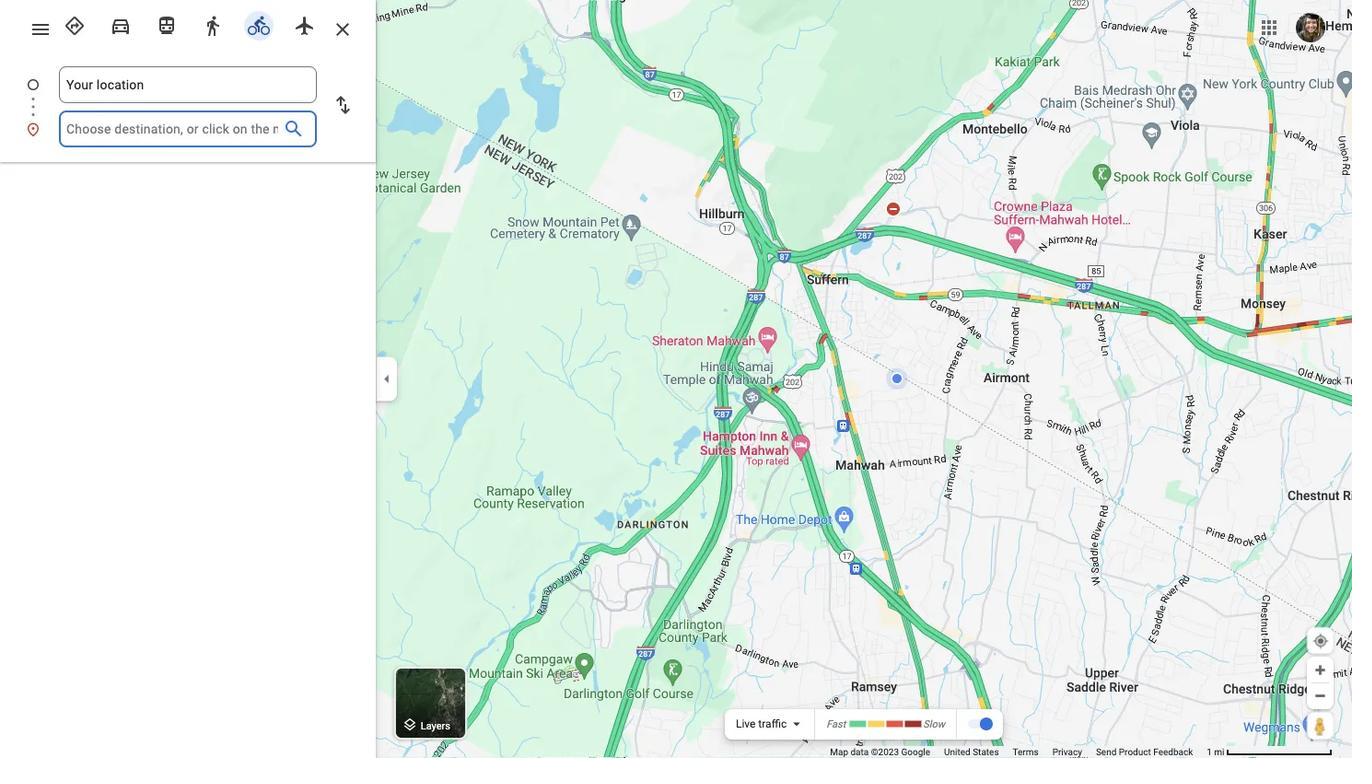 Task type: describe. For each thing, give the bounding box(es) containing it.
google
[[902, 747, 931, 758]]

terms button
[[1013, 746, 1039, 758]]

fast
[[827, 718, 846, 730]]

data
[[851, 747, 869, 758]]

list inside google maps element
[[0, 66, 376, 147]]

privacy button
[[1053, 746, 1083, 758]]

none radio flights
[[286, 7, 324, 41]]

none radio walking
[[193, 7, 232, 41]]

cycling image
[[248, 15, 270, 37]]

 layers
[[402, 714, 450, 735]]

none radio the cycling
[[240, 7, 278, 41]]

flights image
[[294, 15, 316, 37]]

2 list item from the top
[[0, 111, 376, 147]]

show street view coverage image
[[1307, 712, 1334, 740]]

close directions image
[[332, 18, 354, 41]]

united states button
[[944, 746, 999, 758]]

1 list item from the top
[[0, 66, 376, 125]]

1
[[1207, 747, 1212, 758]]

send product feedback
[[1096, 747, 1193, 758]]

none radio best travel modes
[[55, 7, 94, 41]]

traffic
[[759, 718, 787, 731]]

Choose destination, or click on the map... field
[[66, 118, 278, 140]]



Task type: vqa. For each thing, say whether or not it's contained in the screenshot.
BLVD.
no



Task type: locate. For each thing, give the bounding box(es) containing it.
 Show traffic  checkbox
[[967, 717, 993, 732]]

1 none radio from the left
[[55, 7, 94, 41]]

2 none field from the top
[[66, 111, 278, 147]]

live traffic option
[[736, 718, 787, 731]]

footer inside google maps element
[[830, 746, 1207, 758]]

list item
[[0, 66, 376, 125], [0, 111, 376, 147]]

reverse starting point and destination image
[[332, 94, 354, 116]]

none radio right driving radio
[[147, 7, 186, 41]]

driving image
[[110, 15, 132, 37]]

google account: giulia masi  
(giulia.masi@adept.ai) image
[[1296, 13, 1326, 43]]

show your location image
[[1313, 633, 1329, 650]]

2 none radio from the left
[[147, 7, 186, 41]]

none radio transit
[[147, 7, 186, 41]]

none radio left transit option
[[101, 7, 140, 41]]

none radio left close directions image
[[286, 7, 324, 41]]

states
[[973, 747, 999, 758]]

send
[[1096, 747, 1117, 758]]

3 none radio from the left
[[193, 7, 232, 41]]

google maps element
[[0, 0, 1353, 758]]

None radio
[[101, 7, 140, 41], [286, 7, 324, 41]]

1 mi
[[1207, 747, 1225, 758]]

None field
[[66, 66, 310, 103], [66, 111, 278, 147]]

4 none radio from the left
[[240, 7, 278, 41]]

1 none field from the top
[[66, 66, 310, 103]]

©2023
[[871, 747, 899, 758]]

zoom in image
[[1314, 663, 1328, 677]]

none radio right transit option
[[193, 7, 232, 41]]

map
[[830, 747, 849, 758]]

feedback
[[1154, 747, 1193, 758]]

united
[[944, 747, 971, 758]]

footer containing map data ©2023 google
[[830, 746, 1207, 758]]

product
[[1119, 747, 1151, 758]]

live
[[736, 718, 756, 731]]

live traffic
[[736, 718, 787, 731]]

1 none radio from the left
[[101, 7, 140, 41]]

footer
[[830, 746, 1207, 758]]

0 vertical spatial none field
[[66, 66, 310, 103]]

none radio left flights radio
[[240, 7, 278, 41]]

none field 'starting point your location'
[[66, 66, 310, 103]]

transit image
[[156, 15, 178, 37]]

1 horizontal spatial none radio
[[286, 7, 324, 41]]

mi
[[1215, 747, 1225, 758]]

none radio left driving radio
[[55, 7, 94, 41]]

privacy
[[1053, 747, 1083, 758]]

terms
[[1013, 747, 1039, 758]]


[[402, 714, 418, 735]]

layers
[[421, 720, 450, 731]]

0 horizontal spatial none radio
[[101, 7, 140, 41]]

none field choose destination, or click on the map...
[[66, 111, 278, 147]]

2 none radio from the left
[[286, 7, 324, 41]]

None radio
[[55, 7, 94, 41], [147, 7, 186, 41], [193, 7, 232, 41], [240, 7, 278, 41]]

none radio driving
[[101, 7, 140, 41]]

1 mi button
[[1207, 747, 1333, 758]]

list item down transit icon
[[0, 66, 376, 125]]

list item down 'starting point your location' "field"
[[0, 111, 376, 147]]

none field down 'starting point your location' "field"
[[66, 111, 278, 147]]

zoom out image
[[1314, 689, 1328, 703]]

map data ©2023 google
[[830, 747, 931, 758]]

collapse side panel image
[[377, 369, 397, 389]]

none field up choose destination, or click on the map... field
[[66, 66, 310, 103]]

walking image
[[202, 15, 224, 37]]

united states
[[944, 747, 999, 758]]

list
[[0, 66, 376, 147]]

best travel modes image
[[64, 15, 86, 37]]

Starting point Your location field
[[66, 74, 310, 96]]

send product feedback button
[[1096, 746, 1193, 758]]

slow
[[923, 718, 945, 730]]

1 vertical spatial none field
[[66, 111, 278, 147]]



